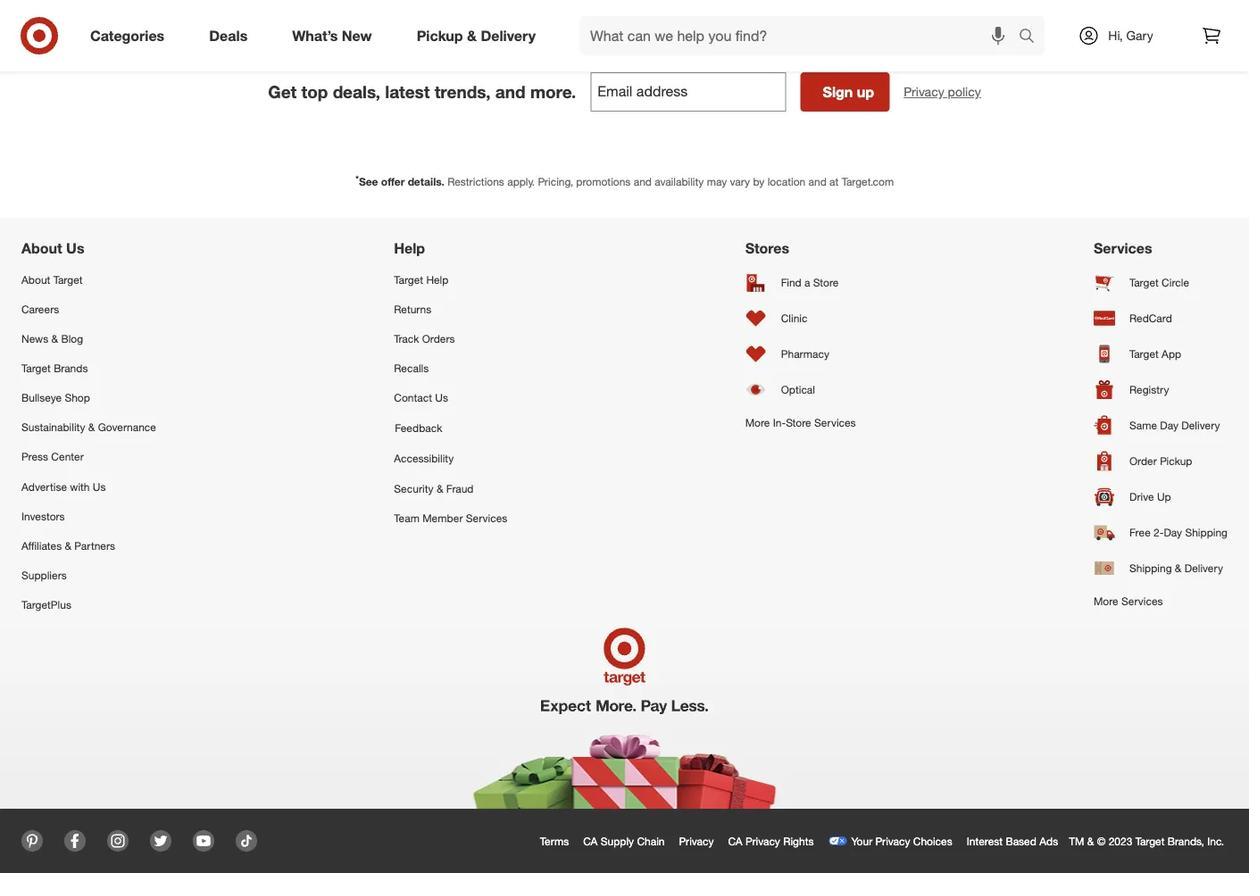 Task type: locate. For each thing, give the bounding box(es) containing it.
ca left supply
[[584, 835, 598, 848]]

1 vertical spatial more
[[1094, 594, 1119, 608]]

feedback
[[395, 422, 443, 435]]

and left the at
[[809, 175, 827, 189]]

delivery
[[481, 27, 536, 44], [1182, 419, 1221, 432], [1185, 562, 1224, 575]]

services down fraud
[[466, 511, 508, 525]]

us
[[66, 240, 84, 257], [435, 391, 448, 405], [93, 480, 106, 493]]

shipping up more services "link"
[[1130, 562, 1173, 575]]

target for target app
[[1130, 347, 1159, 361]]

0 horizontal spatial sponsored
[[379, 41, 432, 55]]

0 horizontal spatial pickup
[[417, 27, 463, 44]]

& for sustainability
[[88, 421, 95, 434]]

0 vertical spatial us
[[66, 240, 84, 257]]

about up careers
[[21, 273, 50, 286]]

same day delivery link
[[1094, 408, 1228, 443]]

clinic
[[781, 312, 808, 325]]

target up returns on the top left
[[394, 273, 424, 286]]

target circle link
[[1094, 265, 1228, 300]]

0 vertical spatial shipping
[[1186, 526, 1228, 539]]

2 vertical spatial delivery
[[1185, 562, 1224, 575]]

2 horizontal spatial and
[[809, 175, 827, 189]]

& up trends,
[[467, 27, 477, 44]]

1 vertical spatial about
[[21, 273, 50, 286]]

0 horizontal spatial advertisement region
[[165, 0, 433, 40]]

investors link
[[21, 502, 156, 531]]

1 about from the top
[[21, 240, 62, 257]]

0 vertical spatial store
[[814, 276, 839, 289]]

1 horizontal spatial us
[[93, 480, 106, 493]]

interest based ads
[[967, 835, 1059, 848]]

& for pickup
[[467, 27, 477, 44]]

0 vertical spatial day
[[1161, 419, 1179, 432]]

delivery up more.
[[481, 27, 536, 44]]

and left availability
[[634, 175, 652, 189]]

& left fraud
[[437, 482, 444, 495]]

registry link
[[1094, 372, 1228, 408]]

2 horizontal spatial sponsored
[[1021, 41, 1074, 55]]

more services
[[1094, 594, 1164, 608]]

1 advertisement region from the left
[[165, 0, 433, 40]]

services up the target circle
[[1094, 240, 1153, 257]]

more left in-
[[746, 416, 770, 429]]

1 vertical spatial us
[[435, 391, 448, 405]]

services down optical link
[[815, 416, 856, 429]]

0 horizontal spatial us
[[66, 240, 84, 257]]

press
[[21, 450, 48, 464]]

privacy policy
[[904, 84, 982, 100]]

ca for ca privacy rights
[[728, 835, 743, 848]]

& down bullseye shop link
[[88, 421, 95, 434]]

choices
[[914, 835, 953, 848]]

2 about from the top
[[21, 273, 50, 286]]

1 horizontal spatial ca
[[728, 835, 743, 848]]

2 ca from the left
[[728, 835, 743, 848]]

and left more.
[[496, 82, 526, 102]]

day right free
[[1164, 526, 1183, 539]]

day right the same
[[1161, 419, 1179, 432]]

& for news
[[51, 332, 58, 345]]

store down optical link
[[786, 416, 812, 429]]

1 vertical spatial store
[[786, 416, 812, 429]]

more inside "link"
[[1094, 594, 1119, 608]]

hi,
[[1109, 28, 1124, 43]]

about up about target
[[21, 240, 62, 257]]

0 horizontal spatial more
[[746, 416, 770, 429]]

careers
[[21, 302, 59, 316]]

deals,
[[333, 82, 381, 102]]

search
[[1011, 29, 1054, 46]]

delivery for same day delivery
[[1182, 419, 1221, 432]]

& left blog
[[51, 332, 58, 345]]

bullseye
[[21, 391, 62, 405]]

clinic link
[[746, 300, 856, 336]]

1 horizontal spatial help
[[427, 273, 449, 286]]

store right a
[[814, 276, 839, 289]]

privacy left rights
[[746, 835, 781, 848]]

bullseye shop link
[[21, 383, 156, 413]]

us for contact us
[[435, 391, 448, 405]]

target left circle
[[1130, 276, 1159, 289]]

us right with
[[93, 480, 106, 493]]

find a store link
[[746, 265, 856, 300]]

accessibility
[[394, 452, 454, 466]]

fraud
[[447, 482, 474, 495]]

and
[[496, 82, 526, 102], [634, 175, 652, 189], [809, 175, 827, 189]]

& for tm
[[1088, 835, 1095, 848]]

target: expect more. pay less. image
[[374, 620, 876, 809]]

what's new link
[[277, 16, 395, 55]]

news
[[21, 332, 48, 345]]

services down shipping & delivery link in the bottom of the page
[[1122, 594, 1164, 608]]

0 horizontal spatial ca
[[584, 835, 598, 848]]

0 vertical spatial help
[[394, 240, 425, 257]]

accessibility link
[[394, 444, 508, 474]]

©
[[1098, 835, 1106, 848]]

target help link
[[394, 265, 508, 294]]

0 horizontal spatial and
[[496, 82, 526, 102]]

more for more services
[[1094, 594, 1119, 608]]

help up target help at left
[[394, 240, 425, 257]]

store for a
[[814, 276, 839, 289]]

interest
[[967, 835, 1003, 848]]

security
[[394, 482, 434, 495]]

shipping up shipping & delivery
[[1186, 526, 1228, 539]]

terms link
[[537, 831, 580, 852]]

app
[[1162, 347, 1182, 361]]

shipping
[[1186, 526, 1228, 539], [1130, 562, 1173, 575]]

by
[[754, 175, 765, 189]]

2 horizontal spatial advertisement region
[[807, 0, 1075, 40]]

help up returns link on the left of page
[[427, 273, 449, 286]]

ca right privacy link
[[728, 835, 743, 848]]

advertise
[[21, 480, 67, 493]]

pharmacy
[[781, 347, 830, 361]]

1 horizontal spatial store
[[814, 276, 839, 289]]

privacy left policy
[[904, 84, 945, 100]]

target down about us
[[53, 273, 83, 286]]

what's new
[[292, 27, 372, 44]]

target for target help
[[394, 273, 424, 286]]

recalls
[[394, 362, 429, 375]]

pickup right "order"
[[1161, 455, 1193, 468]]

1 horizontal spatial pickup
[[1161, 455, 1193, 468]]

contact us link
[[394, 383, 508, 413]]

redcard
[[1130, 312, 1173, 325]]

up
[[857, 83, 875, 101]]

target left app
[[1130, 347, 1159, 361]]

us right contact
[[435, 391, 448, 405]]

target right '2023'
[[1136, 835, 1165, 848]]

latest
[[385, 82, 430, 102]]

bullseye shop
[[21, 391, 90, 405]]

& right affiliates
[[65, 539, 71, 553]]

interest based ads link
[[964, 831, 1070, 852]]

1 horizontal spatial more
[[1094, 594, 1119, 608]]

& left ©
[[1088, 835, 1095, 848]]

None text field
[[591, 73, 786, 112]]

at
[[830, 175, 839, 189]]

1 horizontal spatial advertisement region
[[486, 0, 754, 40]]

services inside more in-store services link
[[815, 416, 856, 429]]

0 horizontal spatial help
[[394, 240, 425, 257]]

get
[[268, 82, 297, 102]]

2 horizontal spatial us
[[435, 391, 448, 405]]

deals link
[[194, 16, 270, 55]]

promotions
[[577, 175, 631, 189]]

returns link
[[394, 294, 508, 324]]

advertisement region
[[165, 0, 433, 40], [486, 0, 754, 40], [807, 0, 1075, 40]]

a
[[805, 276, 811, 289]]

1 horizontal spatial shipping
[[1186, 526, 1228, 539]]

returns
[[394, 302, 432, 316]]

pickup up get top deals, latest trends, and more.
[[417, 27, 463, 44]]

1 vertical spatial help
[[427, 273, 449, 286]]

privacy right chain
[[679, 835, 714, 848]]

0 vertical spatial more
[[746, 416, 770, 429]]

about
[[21, 240, 62, 257], [21, 273, 50, 286]]

us up about target link
[[66, 240, 84, 257]]

free 2-day shipping
[[1130, 526, 1228, 539]]

press center
[[21, 450, 84, 464]]

track orders link
[[394, 324, 508, 354]]

see
[[359, 175, 378, 189]]

1 vertical spatial delivery
[[1182, 419, 1221, 432]]

target down news
[[21, 362, 51, 375]]

drive
[[1130, 490, 1155, 504]]

privacy link
[[676, 831, 725, 852]]

blog
[[61, 332, 83, 345]]

sponsored
[[379, 41, 432, 55], [700, 41, 753, 55], [1021, 41, 1074, 55]]

contact
[[394, 391, 432, 405]]

more in-store services link
[[746, 408, 856, 437]]

&
[[467, 27, 477, 44], [51, 332, 58, 345], [88, 421, 95, 434], [437, 482, 444, 495], [65, 539, 71, 553], [1176, 562, 1182, 575], [1088, 835, 1095, 848]]

member
[[423, 511, 463, 525]]

delivery up order pickup
[[1182, 419, 1221, 432]]

delivery down free 2-day shipping
[[1185, 562, 1224, 575]]

optical link
[[746, 372, 856, 408]]

more down shipping & delivery link in the bottom of the page
[[1094, 594, 1119, 608]]

0 horizontal spatial store
[[786, 416, 812, 429]]

0 vertical spatial about
[[21, 240, 62, 257]]

help
[[394, 240, 425, 257], [427, 273, 449, 286]]

investors
[[21, 510, 65, 523]]

3 advertisement region from the left
[[807, 0, 1075, 40]]

deals
[[209, 27, 248, 44]]

what's
[[292, 27, 338, 44]]

1 horizontal spatial sponsored
[[700, 41, 753, 55]]

delivery for shipping & delivery
[[1185, 562, 1224, 575]]

1 ca from the left
[[584, 835, 598, 848]]

affiliates & partners
[[21, 539, 115, 553]]

find a store
[[781, 276, 839, 289]]

0 vertical spatial delivery
[[481, 27, 536, 44]]

shipping & delivery
[[1130, 562, 1224, 575]]

1 vertical spatial pickup
[[1161, 455, 1193, 468]]

1 vertical spatial shipping
[[1130, 562, 1173, 575]]

& down free 2-day shipping
[[1176, 562, 1182, 575]]

3 sponsored from the left
[[1021, 41, 1074, 55]]



Task type: vqa. For each thing, say whether or not it's contained in the screenshot.
2023
yes



Task type: describe. For each thing, give the bounding box(es) containing it.
offer
[[381, 175, 405, 189]]

restrictions
[[448, 175, 505, 189]]

0 horizontal spatial shipping
[[1130, 562, 1173, 575]]

2023
[[1109, 835, 1133, 848]]

about us
[[21, 240, 84, 257]]

careers link
[[21, 294, 156, 324]]

delivery for pickup & delivery
[[481, 27, 536, 44]]

news & blog link
[[21, 324, 156, 354]]

us for about us
[[66, 240, 84, 257]]

get top deals, latest trends, and more.
[[268, 82, 576, 102]]

pickup & delivery link
[[402, 16, 558, 55]]

2 sponsored from the left
[[700, 41, 753, 55]]

track
[[394, 332, 419, 345]]

affiliates
[[21, 539, 62, 553]]

same
[[1130, 419, 1158, 432]]

ca privacy rights
[[728, 835, 814, 848]]

redcard link
[[1094, 300, 1228, 336]]

2 vertical spatial us
[[93, 480, 106, 493]]

store for in-
[[786, 416, 812, 429]]

about target link
[[21, 265, 156, 294]]

sign up
[[823, 83, 875, 101]]

*
[[355, 173, 359, 184]]

about for about target
[[21, 273, 50, 286]]

target for target brands
[[21, 362, 51, 375]]

ca privacy rights link
[[725, 831, 825, 852]]

& for affiliates
[[65, 539, 71, 553]]

about target
[[21, 273, 83, 286]]

rights
[[784, 835, 814, 848]]

target.com
[[842, 175, 894, 189]]

news & blog
[[21, 332, 83, 345]]

ads
[[1040, 835, 1059, 848]]

pharmacy link
[[746, 336, 856, 372]]

same day delivery
[[1130, 419, 1221, 432]]

stores
[[746, 240, 790, 257]]

services inside more services "link"
[[1122, 594, 1164, 608]]

target brands link
[[21, 354, 156, 383]]

find
[[781, 276, 802, 289]]

categories link
[[75, 16, 187, 55]]

advertise with us
[[21, 480, 106, 493]]

* see offer details. restrictions apply. pricing, promotions and availability may vary by location and at target.com
[[355, 173, 894, 189]]

your
[[852, 835, 873, 848]]

gary
[[1127, 28, 1154, 43]]

2-
[[1154, 526, 1164, 539]]

team member services
[[394, 511, 508, 525]]

governance
[[98, 421, 156, 434]]

security & fraud
[[394, 482, 474, 495]]

privacy right "your"
[[876, 835, 911, 848]]

free 2-day shipping link
[[1094, 515, 1228, 551]]

What can we help you find? suggestions appear below search field
[[580, 16, 1024, 55]]

with
[[70, 480, 90, 493]]

tm & © 2023 target brands, inc.
[[1070, 835, 1225, 848]]

target app
[[1130, 347, 1182, 361]]

order
[[1130, 455, 1158, 468]]

press center link
[[21, 442, 156, 472]]

apply.
[[508, 175, 535, 189]]

target for target circle
[[1130, 276, 1159, 289]]

new
[[342, 27, 372, 44]]

pickup inside "link"
[[1161, 455, 1193, 468]]

terms
[[540, 835, 569, 848]]

ca for ca supply chain
[[584, 835, 598, 848]]

sustainability & governance link
[[21, 413, 156, 442]]

vary
[[730, 175, 751, 189]]

may
[[707, 175, 727, 189]]

1 sponsored from the left
[[379, 41, 432, 55]]

services inside team member services link
[[466, 511, 508, 525]]

search button
[[1011, 16, 1054, 59]]

availability
[[655, 175, 704, 189]]

your privacy choices
[[852, 835, 953, 848]]

& for shipping
[[1176, 562, 1182, 575]]

team member services link
[[394, 503, 508, 533]]

shipping & delivery link
[[1094, 551, 1228, 586]]

suppliers
[[21, 569, 67, 582]]

targetplus
[[21, 598, 71, 612]]

target app link
[[1094, 336, 1228, 372]]

1 horizontal spatial and
[[634, 175, 652, 189]]

more.
[[531, 82, 576, 102]]

shop
[[65, 391, 90, 405]]

up
[[1158, 490, 1172, 504]]

more for more in-store services
[[746, 416, 770, 429]]

free
[[1130, 526, 1151, 539]]

2 advertisement region from the left
[[486, 0, 754, 40]]

suppliers link
[[21, 561, 156, 590]]

partners
[[74, 539, 115, 553]]

about for about us
[[21, 240, 62, 257]]

sign
[[823, 83, 853, 101]]

trends,
[[435, 82, 491, 102]]

0 vertical spatial pickup
[[417, 27, 463, 44]]

brands,
[[1168, 835, 1205, 848]]

feedback button
[[394, 413, 508, 444]]

drive up
[[1130, 490, 1172, 504]]

order pickup link
[[1094, 443, 1228, 479]]

your privacy choices link
[[825, 831, 964, 852]]

based
[[1006, 835, 1037, 848]]

more services link
[[1094, 586, 1228, 616]]

pricing,
[[538, 175, 574, 189]]

1 vertical spatial day
[[1164, 526, 1183, 539]]

& for security
[[437, 482, 444, 495]]

top
[[302, 82, 328, 102]]



